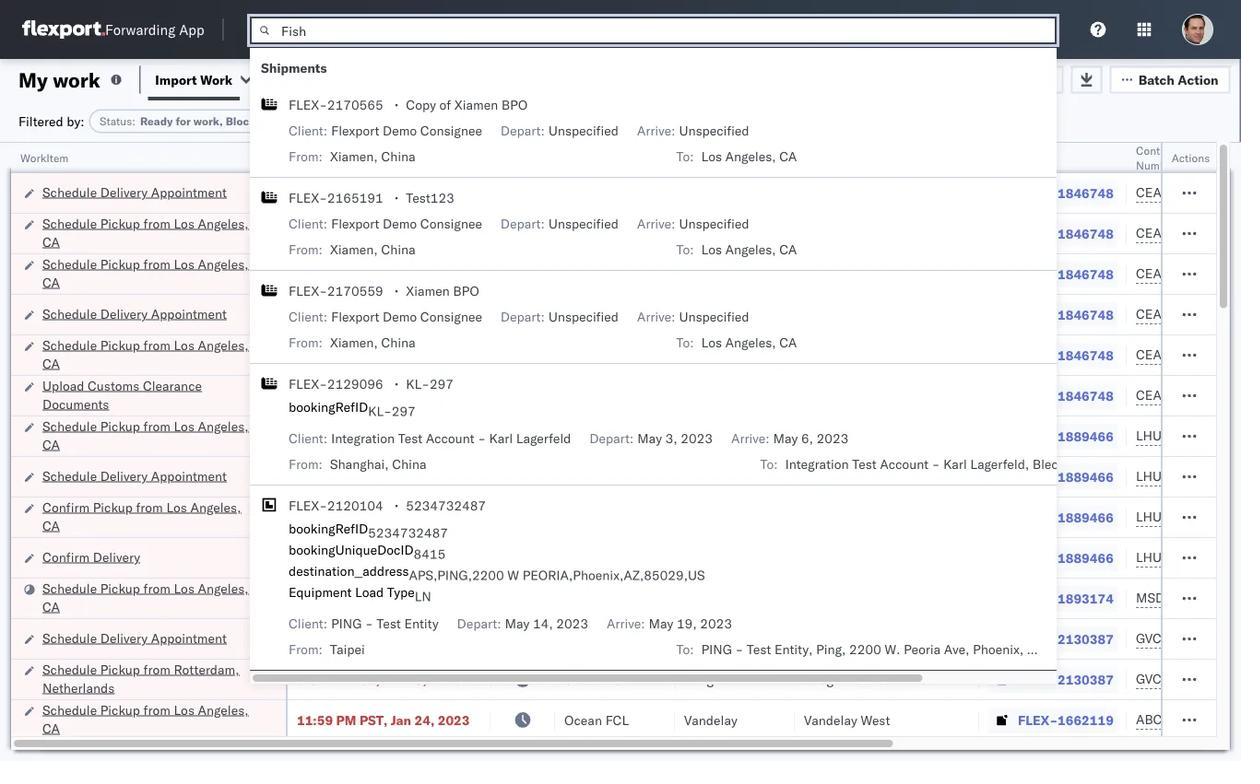 Task type: locate. For each thing, give the bounding box(es) containing it.
from: for flex-2170559
[[289, 335, 323, 351]]

schedule delivery appointment for second schedule delivery appointment link from the bottom of the page
[[42, 468, 227, 484]]

los for 5th schedule pickup from los angeles, ca link from the bottom
[[174, 256, 195, 272]]

5 ceau7522281, h from the top
[[1136, 347, 1241, 363]]

1 vertical spatial kl-
[[368, 403, 392, 420]]

from: up the flex-2170559
[[289, 242, 323, 258]]

2 confirm from the top
[[42, 549, 90, 565]]

2 schedule pickup from los angeles, ca link from the top
[[42, 255, 262, 292]]

delivery up schedule pickup from rotterdam, netherlands
[[100, 630, 148, 646]]

kl- inside "bookingrefid kl-297"
[[368, 403, 392, 420]]

ocean fcl
[[564, 185, 629, 201], [564, 225, 629, 242], [564, 266, 629, 282], [564, 307, 629, 323], [564, 347, 629, 363], [564, 428, 629, 445], [564, 469, 629, 485], [564, 631, 629, 647], [564, 672, 629, 688], [564, 712, 629, 729]]

5 • from the top
[[394, 498, 399, 514]]

1 fcl from the top
[[606, 185, 629, 201]]

0 vertical spatial bookingrefid
[[289, 399, 368, 415]]

schedule for sixth schedule pickup from los angeles, ca link from the bottom
[[42, 215, 97, 231]]

297
[[430, 376, 454, 392], [392, 403, 416, 420]]

2 from: xiamen, china from the top
[[289, 242, 416, 258]]

from: left taipei
[[289, 642, 323, 658]]

resize handle column header
[[264, 143, 286, 762], [468, 143, 491, 762], [533, 143, 555, 762], [653, 143, 675, 762], [773, 143, 795, 762], [957, 143, 979, 762], [1105, 143, 1127, 762], [1194, 143, 1216, 762]]

xiamen
[[454, 97, 498, 113], [406, 283, 450, 299]]

confirm delivery
[[42, 549, 140, 565]]

flex-1846748
[[1018, 185, 1114, 201], [1018, 225, 1114, 242], [1018, 266, 1114, 282], [1018, 307, 1114, 323], [1018, 347, 1114, 363], [1018, 388, 1114, 404]]

los for 3rd schedule pickup from los angeles, ca link from the bottom
[[174, 418, 195, 434]]

bookingrefid down the flex-2120104
[[289, 521, 368, 537]]

13, up • 5234732487
[[418, 469, 438, 485]]

0 vertical spatial lagerfeld
[[516, 431, 571, 447]]

11:59 up the flex-2170559
[[297, 266, 333, 282]]

client name
[[684, 151, 746, 165]]

0 vertical spatial ping
[[331, 616, 362, 632]]

schedule pickup from rotterdam, netherlands button
[[42, 661, 262, 700]]

pdt, down "2165191"
[[360, 225, 389, 242]]

• right 2120104
[[394, 498, 399, 514]]

0 vertical spatial confirm
[[42, 499, 90, 516]]

aps,ping,2200
[[409, 568, 504, 584]]

client: for 2170565
[[289, 123, 327, 139]]

arrive: for test123
[[637, 216, 676, 232]]

from for schedule pickup from rotterdam, netherlands link on the bottom of page
[[143, 662, 170, 678]]

4 1889466 from the top
[[1058, 550, 1114, 566]]

297 up client: integration test account - karl lagerfeld
[[430, 376, 454, 392]]

flex-1889466 down "bleckmann"
[[1018, 510, 1114, 526]]

demo for • test123
[[383, 216, 417, 232]]

297 for bookingrefid kl-297
[[392, 403, 416, 420]]

0 vertical spatial 24,
[[411, 550, 431, 566]]

2 fcl from the top
[[606, 225, 629, 242]]

ca for 4th schedule pickup from los angeles, ca link from the bottom
[[42, 356, 60, 372]]

4 schedule delivery appointment link from the top
[[42, 629, 227, 648]]

dec down 11:00 pm pst, nov 8, 2022
[[391, 428, 415, 445]]

snoozed
[[382, 114, 424, 128]]

1 confirm from the top
[[42, 499, 90, 516]]

0 vertical spatial arrive: unspecified
[[637, 123, 749, 139]]

13, down the "8,"
[[418, 428, 438, 445]]

delivery
[[100, 184, 148, 200], [100, 306, 148, 322], [100, 468, 148, 484], [93, 549, 140, 565], [100, 630, 148, 646]]

0 vertical spatial 2130387
[[1058, 631, 1114, 647]]

1 vertical spatial flex-2130387
[[1018, 672, 1114, 688]]

los for sixth schedule pickup from los angeles, ca link from the bottom
[[174, 215, 195, 231]]

may for may 14, 2023
[[505, 616, 530, 632]]

1889466
[[1058, 428, 1114, 445], [1058, 469, 1114, 485], [1058, 510, 1114, 526], [1058, 550, 1114, 566]]

2 flex-1889466 from the top
[[1018, 469, 1114, 485]]

flex-1889466 up "bleckmann"
[[1018, 428, 1114, 445]]

client: up deadline on the left
[[289, 123, 327, 139]]

client: down the flex-2170559
[[289, 309, 327, 325]]

• left test123 on the top
[[394, 190, 399, 206]]

flex-1889466 left &
[[1018, 469, 1114, 485]]

kl-
[[406, 376, 430, 392], [368, 403, 392, 420]]

ca inside confirm pickup from los angeles, ca
[[42, 518, 60, 534]]

to: los angeles, ca
[[676, 148, 797, 165], [676, 242, 797, 258], [676, 335, 797, 351]]

11:59 pm pdt, nov 4, 2022 down the 2170559 on the left top of the page
[[297, 307, 466, 323]]

0 horizontal spatial kl-
[[368, 403, 392, 420]]

0 vertical spatial xiamen,
[[330, 148, 378, 165]]

1 flex-1889466 from the top
[[1018, 428, 1114, 445]]

arrive: for xiamen bpo
[[637, 309, 676, 325]]

2 lhuu7894563, from the top
[[1136, 468, 1231, 485]]

may left 14,
[[505, 616, 530, 632]]

1 vertical spatial confirm
[[42, 549, 90, 565]]

depart: unspecified
[[501, 123, 619, 139], [501, 216, 619, 232], [501, 309, 619, 325]]

0 vertical spatial kl-
[[406, 376, 430, 392]]

schedule for 2nd schedule pickup from los angeles, ca link from the bottom
[[42, 581, 97, 597]]

1 vertical spatial xiamen,
[[330, 242, 378, 258]]

2 vertical spatial depart: unspecified
[[501, 309, 619, 325]]

from for first schedule pickup from los angeles, ca link from the bottom
[[143, 702, 170, 718]]

1 vertical spatial 5234732487
[[368, 525, 448, 541]]

from for confirm pickup from los angeles, ca link on the left
[[136, 499, 163, 516]]

client: down flex-2165191
[[289, 216, 327, 232]]

karl
[[489, 431, 513, 447], [943, 456, 967, 473], [962, 631, 986, 647], [962, 672, 986, 688]]

2 4, from the top
[[419, 225, 431, 242]]

2 schedule delivery appointment from the top
[[42, 306, 227, 322]]

1 h from the top
[[1234, 184, 1241, 201]]

4, for 1st schedule delivery appointment link from the top
[[419, 185, 431, 201]]

6 schedule from the top
[[42, 418, 97, 434]]

0 horizontal spatial xiamen
[[406, 283, 450, 299]]

1 client: from the top
[[289, 123, 327, 139]]

bookinguniquedocid
[[289, 542, 414, 558]]

flexport for 2170559
[[331, 309, 379, 325]]

1 vertical spatial bpo
[[453, 283, 479, 299]]

copy
[[406, 97, 436, 113]]

1 horizontal spatial xiamen
[[454, 97, 498, 113]]

1 horizontal spatial vandelay
[[804, 712, 857, 729]]

container numbers
[[1136, 143, 1186, 172]]

0 vertical spatial client: flexport demo consignee
[[289, 123, 482, 139]]

1 vertical spatial ping
[[701, 642, 732, 658]]

4 lhuu7894563, from the top
[[1136, 550, 1231, 566]]

china up '• xiamen bpo' at the top of page
[[381, 242, 416, 258]]

0 vertical spatial 297
[[430, 376, 454, 392]]

from for sixth schedule pickup from los angeles, ca link from the bottom
[[143, 215, 170, 231]]

integration down ping,
[[804, 672, 868, 688]]

pickup for third schedule pickup from los angeles, ca button from the bottom
[[100, 418, 140, 434]]

2022 right the "8,"
[[433, 388, 465, 404]]

schedule inside schedule pickup from rotterdam, netherlands
[[42, 662, 97, 678]]

0 vertical spatial depart: unspecified
[[501, 123, 619, 139]]

6 flex-1846748 from the top
[[1018, 388, 1114, 404]]

1 horizontal spatial bpo
[[502, 97, 528, 113]]

gvcu5265864 down 'msdu7304509'
[[1136, 631, 1227, 647]]

may for may 6, 2023
[[773, 431, 798, 447]]

from inside confirm pickup from los angeles, ca
[[136, 499, 163, 516]]

china
[[381, 148, 416, 165], [381, 242, 416, 258], [381, 335, 416, 351], [392, 456, 427, 473]]

angeles, for 4th schedule pickup from los angeles, ca link from the bottom
[[198, 337, 249, 353]]

from for 4th schedule pickup from los angeles, ca link from the bottom
[[143, 337, 170, 353]]

1 vertical spatial gvcu5265864
[[1136, 671, 1227, 688]]

3 • from the top
[[394, 283, 399, 299]]

3 schedule delivery appointment link from the top
[[42, 467, 227, 486]]

1 schedule delivery appointment from the top
[[42, 184, 227, 200]]

• xiamen bpo
[[394, 283, 479, 299]]

w
[[507, 568, 519, 584]]

2120104
[[327, 498, 383, 514]]

4 resize handle column header from the left
[[653, 143, 675, 762]]

2 appointment from the top
[[151, 306, 227, 322]]

bookingrefid kl-297
[[289, 399, 416, 420]]

24, for 2022
[[411, 550, 431, 566]]

2 from: from the top
[[289, 242, 323, 258]]

client: flexport demo consignee for 2165191
[[289, 216, 482, 232]]

pdt, for 5th schedule pickup from los angeles, ca link from the bottom
[[360, 266, 389, 282]]

6:00
[[297, 550, 325, 566]]

numbers
[[1136, 158, 1182, 172]]

nov down • test123
[[392, 225, 416, 242]]

297 inside "bookingrefid kl-297"
[[392, 403, 416, 420]]

from: xiamen, china
[[289, 148, 416, 165], [289, 242, 416, 258], [289, 335, 416, 351]]

xiamen right the 2170559 on the left top of the page
[[406, 283, 450, 299]]

flex-1889466 for 4:00 pm pst, dec 23, 2022
[[1018, 510, 1114, 526]]

bosch
[[684, 185, 721, 201], [804, 185, 841, 201], [684, 225, 721, 242], [684, 266, 721, 282], [804, 266, 841, 282], [684, 307, 721, 323], [684, 347, 721, 363], [804, 347, 841, 363], [684, 428, 721, 445], [804, 428, 841, 445], [684, 469, 721, 485], [804, 469, 841, 485]]

schedule delivery appointment button up schedule pickup from rotterdam, netherlands
[[42, 629, 227, 650]]

integration
[[331, 431, 395, 447], [785, 456, 849, 473], [804, 631, 868, 647], [804, 672, 868, 688]]

11:59 down the from: taipei
[[297, 712, 333, 729]]

2 vertical spatial to: los angeles, ca
[[676, 335, 797, 351]]

1 vertical spatial 2130387
[[1058, 672, 1114, 688]]

from: down progress
[[289, 148, 323, 165]]

3 schedule from the top
[[42, 256, 97, 272]]

4 u from the top
[[1235, 550, 1241, 566]]

delivery up customs at left
[[100, 306, 148, 322]]

client: down 11:00
[[289, 431, 327, 447]]

9 11:59 from the top
[[297, 712, 333, 729]]

1 schedule pickup from los angeles, ca button from the top
[[42, 214, 262, 253]]

from: xiamen, china for 2170559
[[289, 335, 416, 351]]

kl- down 2129096
[[368, 403, 392, 420]]

xiamen right of
[[454, 97, 498, 113]]

consignee up entity,
[[773, 591, 835, 607]]

ave,
[[944, 642, 970, 658]]

schedule delivery appointment button
[[42, 183, 227, 203], [42, 305, 227, 325], [42, 467, 227, 487], [42, 629, 227, 650]]

0 horizontal spatial 297
[[392, 403, 416, 420]]

nov left the "8,"
[[391, 388, 415, 404]]

schedule pickup from rotterdam, netherlands
[[42, 662, 239, 696]]

2 vertical spatial arrive: unspecified
[[637, 309, 749, 325]]

1 vertical spatial depart: unspecified
[[501, 216, 619, 232]]

depart: for • copy of xiamen bpo
[[501, 123, 545, 139]]

may for may 3, 2023
[[638, 431, 662, 447]]

1 vertical spatial integration test account - karl lagerfeld
[[804, 672, 1044, 688]]

status : ready for work, blocked, in progress
[[100, 114, 334, 128]]

2 vertical spatial client: flexport demo consignee
[[289, 309, 482, 325]]

from: for flex-2165191
[[289, 242, 323, 258]]

los for first schedule pickup from los angeles, ca link from the bottom
[[174, 702, 195, 718]]

flexport up 19,
[[684, 591, 733, 607]]

0 horizontal spatial :
[[132, 114, 136, 128]]

1 horizontal spatial kl-
[[406, 376, 430, 392]]

2 1889466 from the top
[[1058, 469, 1114, 485]]

0 vertical spatial 5234732487
[[406, 498, 486, 514]]

may
[[638, 431, 662, 447], [773, 431, 798, 447], [505, 616, 530, 632], [649, 616, 674, 632]]

1 vertical spatial bookingrefid
[[289, 521, 368, 537]]

2 vertical spatial xiamen,
[[330, 335, 378, 351]]

4 ocean fcl from the top
[[564, 307, 629, 323]]

flex-1893174 button
[[989, 586, 1118, 612], [989, 586, 1118, 612]]

flex-1889466 button
[[989, 424, 1118, 450], [989, 424, 1118, 450], [989, 464, 1118, 490], [989, 464, 1118, 490], [989, 505, 1118, 531], [989, 505, 1118, 531], [989, 545, 1118, 571], [989, 545, 1118, 571]]

3 flex-1889466 from the top
[[1018, 510, 1114, 526]]

2170559
[[327, 283, 383, 299]]

-
[[478, 431, 486, 447], [932, 456, 940, 473], [365, 616, 373, 632], [951, 631, 959, 647], [735, 642, 744, 658], [951, 672, 959, 688]]

11:59 down 11:00
[[297, 428, 333, 445]]

client: ping - test entity
[[289, 616, 439, 632]]

8 resize handle column header from the left
[[1194, 143, 1216, 762]]

ping for client:
[[331, 616, 362, 632]]

0 vertical spatial integration test account - karl lagerfeld
[[804, 631, 1044, 647]]

8:30 left taipei
[[297, 631, 325, 647]]

depart: unspecified for • test123
[[501, 216, 619, 232]]

delivery up confirm pickup from los angeles, ca
[[100, 468, 148, 484]]

h
[[1234, 184, 1241, 201], [1234, 225, 1241, 241], [1234, 266, 1241, 282], [1234, 306, 1241, 322], [1234, 347, 1241, 363], [1234, 387, 1241, 403]]

peoria
[[904, 642, 941, 658]]

0 vertical spatial gvcu5265864
[[1136, 631, 1227, 647]]

1 vertical spatial 11:59 pm pst, dec 13, 2022
[[297, 469, 473, 485]]

1 horizontal spatial ping
[[701, 642, 732, 658]]

0 vertical spatial from: xiamen, china
[[289, 148, 416, 165]]

10 ocean fcl from the top
[[564, 712, 629, 729]]

for
[[176, 114, 191, 128]]

0 vertical spatial to: los angeles, ca
[[676, 148, 797, 165]]

4:00 pm pst, dec 23, 2022
[[297, 510, 465, 526]]

8:30 down the from: taipei
[[297, 672, 325, 688]]

pickup for 3rd schedule pickup from los angeles, ca button
[[100, 337, 140, 353]]

4,
[[419, 185, 431, 201], [419, 225, 431, 242], [419, 266, 431, 282], [419, 307, 431, 323], [419, 347, 431, 363]]

11 schedule from the top
[[42, 702, 97, 718]]

• for • 5234732487
[[394, 498, 399, 514]]

schedule for third schedule delivery appointment link from the bottom
[[42, 306, 97, 322]]

depart: for • test123
[[501, 216, 545, 232]]

1 vertical spatial 24,
[[415, 712, 435, 729]]

angeles, for 5th schedule pickup from los angeles, ca link from the bottom
[[198, 256, 249, 272]]

from
[[143, 215, 170, 231], [143, 256, 170, 272], [143, 337, 170, 353], [143, 418, 170, 434], [136, 499, 163, 516], [143, 581, 170, 597], [143, 662, 170, 678], [143, 702, 170, 718]]

3 11:59 from the top
[[297, 266, 333, 282]]

• right the 2170559 on the left top of the page
[[394, 283, 399, 299]]

china for • xiamen bpo
[[381, 335, 416, 351]]

1 vertical spatial 23,
[[407, 631, 427, 647]]

client: up the from: taipei
[[289, 616, 327, 632]]

bookingrefid inside "bookingrefid kl-297"
[[289, 399, 368, 415]]

5 flex-1846748 from the top
[[1018, 347, 1114, 363]]

test
[[765, 185, 790, 201], [885, 185, 910, 201], [765, 225, 790, 242], [765, 266, 790, 282], [885, 266, 910, 282], [765, 307, 790, 323], [765, 347, 790, 363], [885, 347, 910, 363], [765, 428, 790, 445], [885, 428, 910, 445], [398, 431, 423, 447], [852, 456, 877, 473], [765, 469, 790, 485], [885, 469, 910, 485], [377, 616, 401, 632], [871, 631, 896, 647], [747, 642, 771, 658], [871, 672, 896, 688]]

pickup inside confirm pickup from los angeles, ca
[[93, 499, 133, 516]]

los inside confirm pickup from los angeles, ca
[[166, 499, 187, 516]]

4 appointment from the top
[[151, 630, 227, 646]]

• left the "8,"
[[394, 376, 399, 392]]

delivery for 6:00 am pst, dec 24, 2022
[[93, 549, 140, 565]]

7 ocean fcl from the top
[[564, 469, 629, 485]]

1 : from the left
[[132, 114, 136, 128]]

0 vertical spatial 13,
[[418, 428, 438, 445]]

bleckmann
[[1033, 456, 1098, 473]]

schedule pickup from los angeles, ca
[[42, 215, 249, 250], [42, 256, 249, 290], [42, 337, 249, 372], [42, 418, 249, 453], [42, 581, 249, 615], [42, 702, 249, 737]]

lhuu7894563, up ls
[[1136, 428, 1231, 444]]

0 vertical spatial 23,
[[410, 510, 430, 526]]

1889466 left &
[[1058, 469, 1114, 485]]

1 • from the top
[[394, 97, 399, 113]]

2130387 down 1893174
[[1058, 631, 1114, 647]]

0 vertical spatial 8:30
[[297, 631, 325, 647]]

11:59 down deadline on the left
[[297, 185, 333, 201]]

: for status
[[132, 114, 136, 128]]

shipments
[[261, 60, 327, 76]]

schedule delivery appointment link up customs at left
[[42, 305, 227, 323]]

- down 11:59 pm pst, jan 12, 2023
[[365, 616, 373, 632]]

1 vertical spatial to: los angeles, ca
[[676, 242, 797, 258]]

0 vertical spatial 8:30 pm pst, jan 23, 2023
[[297, 631, 462, 647]]

from: for flex-2170565
[[289, 148, 323, 165]]

from: up the flex-2129096
[[289, 335, 323, 351]]

3 lhuu7894563, u from the top
[[1136, 509, 1241, 525]]

bookingrefid inside bookingrefid 5234732487 bookinguniquedocid 8415 destination_address aps,ping,2200 w peoria,phoenix,az,85029,us equipment load type ln
[[289, 521, 368, 537]]

consignee down of
[[420, 123, 482, 139]]

schedule delivery appointment link up confirm pickup from los angeles, ca
[[42, 467, 227, 486]]

to:
[[676, 148, 694, 165], [676, 242, 694, 258], [676, 335, 694, 351], [760, 456, 778, 473], [676, 642, 694, 658]]

schedule delivery appointment button up confirm pickup from los angeles, ca
[[42, 467, 227, 487]]

9 fcl from the top
[[606, 672, 629, 688]]

2170565
[[327, 97, 383, 113]]

flexport down the 2170559 on the left top of the page
[[331, 309, 379, 325]]

flexport for 2165191
[[331, 216, 379, 232]]

• for • kl-297
[[394, 376, 399, 392]]

client: flexport demo consignee
[[289, 123, 482, 139], [289, 216, 482, 232], [289, 309, 482, 325]]

dec
[[391, 428, 415, 445], [391, 469, 415, 485], [383, 510, 407, 526], [384, 550, 408, 566]]

0 horizontal spatial bpo
[[453, 283, 479, 299]]

1 vertical spatial from: xiamen, china
[[289, 242, 416, 258]]

1 vertical spatial client: flexport demo consignee
[[289, 216, 482, 232]]

1 horizontal spatial :
[[424, 114, 428, 128]]

from: xiamen, china for 2165191
[[289, 242, 416, 258]]

los for 4th schedule pickup from los angeles, ca link from the bottom
[[174, 337, 195, 353]]

import work
[[155, 71, 232, 88]]

8 fcl from the top
[[606, 631, 629, 647]]

1 vertical spatial arrive: unspecified
[[637, 216, 749, 232]]

schedule delivery appointment button down workitem button
[[42, 183, 227, 203]]

confirm pickup from los angeles, ca link
[[42, 498, 262, 535]]

3 schedule pickup from los angeles, ca from the top
[[42, 337, 249, 372]]

app
[[179, 21, 204, 38]]

integration down 6,
[[785, 456, 849, 473]]

2 vertical spatial from: xiamen, china
[[289, 335, 416, 351]]

to: los angeles, ca for of
[[676, 148, 797, 165]]

may left 3,
[[638, 431, 662, 447]]

schedule pickup from los angeles, ca for 2nd schedule pickup from los angeles, ca link from the bottom
[[42, 581, 249, 615]]

11:59 pm pdt, nov 4, 2022 up 2129096
[[297, 347, 466, 363]]

pm
[[336, 185, 356, 201], [336, 225, 356, 242], [336, 266, 356, 282], [336, 307, 356, 323], [336, 347, 356, 363], [336, 388, 356, 404], [336, 428, 356, 445], [336, 469, 356, 485], [328, 510, 348, 526], [336, 591, 356, 607], [328, 631, 348, 647], [328, 672, 348, 688], [336, 712, 356, 729]]

flexport down '2170565'
[[331, 123, 379, 139]]

pdt, up the 2170559 on the left top of the page
[[360, 266, 389, 282]]

schedule delivery appointment up schedule pickup from rotterdam, netherlands
[[42, 630, 227, 646]]

2 11:59 pm pst, dec 13, 2022 from the top
[[297, 469, 473, 485]]

arrive: unspecified
[[637, 123, 749, 139], [637, 216, 749, 232], [637, 309, 749, 325]]

delivery down workitem button
[[100, 184, 148, 200]]

2022 down test123 on the top
[[434, 225, 466, 242]]

5234732487 for •
[[406, 498, 486, 514]]

flexport. image
[[22, 20, 105, 39]]

client: flexport demo consignee for 2170565
[[289, 123, 482, 139]]

2 xiamen, from the top
[[330, 242, 378, 258]]

11:59 up the flex-2120104
[[297, 469, 333, 485]]

2 u from the top
[[1235, 468, 1241, 485]]

11:59 down '6:00'
[[297, 591, 333, 607]]

9 schedule from the top
[[42, 630, 97, 646]]

4 ceau7522281, from the top
[[1136, 306, 1231, 322]]

•
[[394, 97, 399, 113], [394, 190, 399, 206], [394, 283, 399, 299], [394, 376, 399, 392], [394, 498, 399, 514]]

2 ocean fcl from the top
[[564, 225, 629, 242]]

xiamen, for 2165191
[[330, 242, 378, 258]]

flexport down "2165191"
[[331, 216, 379, 232]]

client: flexport demo consignee down the 2170559 on the left top of the page
[[289, 309, 482, 325]]

ls
[[1163, 456, 1178, 473]]

schedule pickup from los angeles, ca for 5th schedule pickup from los angeles, ca link from the bottom
[[42, 256, 249, 290]]

demo
[[383, 123, 417, 139], [383, 216, 417, 232], [383, 309, 417, 325], [736, 591, 770, 607]]

xiamen, up "2165191"
[[330, 148, 378, 165]]

5234732487 inside bookingrefid 5234732487 bookinguniquedocid 8415 destination_address aps,ping,2200 w peoria,phoenix,az,85029,us equipment load type ln
[[368, 525, 448, 541]]

6 ceau7522281, h from the top
[[1136, 387, 1241, 403]]

1 vertical spatial 13,
[[418, 469, 438, 485]]

2 schedule pickup from los angeles, ca from the top
[[42, 256, 249, 290]]

5 schedule pickup from los angeles, ca link from the top
[[42, 580, 262, 617]]

3 schedule delivery appointment button from the top
[[42, 467, 227, 487]]

(0)
[[319, 71, 343, 88]]

2 vertical spatial 23,
[[407, 672, 427, 688]]

0 vertical spatial flex-2130387
[[1018, 631, 1114, 647]]

4, up • kl-297
[[419, 347, 431, 363]]

flex-
[[289, 97, 327, 113], [1018, 185, 1058, 201], [289, 190, 327, 206], [1018, 225, 1058, 242], [1018, 266, 1058, 282], [289, 283, 327, 299], [1018, 307, 1058, 323], [1018, 347, 1058, 363], [289, 376, 327, 392], [1018, 388, 1058, 404], [1018, 428, 1058, 445], [1018, 469, 1058, 485], [289, 498, 327, 514], [1018, 510, 1058, 526], [1018, 550, 1058, 566], [1018, 591, 1058, 607], [1018, 631, 1058, 647], [1018, 672, 1058, 688], [1018, 712, 1058, 729]]

5234732487
[[406, 498, 486, 514], [368, 525, 448, 541]]

china for • test123
[[381, 242, 416, 258]]

1 ceau7522281, from the top
[[1136, 184, 1231, 201]]

1 from: from the top
[[289, 148, 323, 165]]

vandelay west
[[804, 712, 890, 729]]

confirm for confirm delivery
[[42, 549, 90, 565]]

0 horizontal spatial ping
[[331, 616, 362, 632]]

schedule delivery appointment link down workitem button
[[42, 183, 227, 202]]

19,
[[677, 616, 697, 632]]

pdt, for 4th schedule pickup from los angeles, ca link from the bottom
[[360, 347, 389, 363]]

3 appointment from the top
[[151, 468, 227, 484]]

dec left 8415
[[384, 550, 408, 566]]

from inside schedule pickup from rotterdam, netherlands
[[143, 662, 170, 678]]

may for may 19, 2023
[[649, 616, 674, 632]]

pickup inside schedule pickup from rotterdam, netherlands
[[100, 662, 140, 678]]

confirm delivery link
[[42, 548, 140, 567]]

work
[[200, 71, 232, 88]]

4 • from the top
[[394, 376, 399, 392]]

ping
[[331, 616, 362, 632], [701, 642, 732, 658]]

5234732487 for bookingrefid
[[368, 525, 448, 541]]

schedule for 3rd schedule pickup from los angeles, ca link from the bottom
[[42, 418, 97, 434]]

client name button
[[675, 147, 777, 165]]

2 h from the top
[[1234, 225, 1241, 241]]

11:59 pm pdt, nov 4, 2022 down deadline button at the top left
[[297, 185, 466, 201]]

12,
[[415, 591, 435, 607]]

2 client: flexport demo consignee from the top
[[289, 216, 482, 232]]

1 resize handle column header from the left
[[264, 143, 286, 762]]

angeles, for 2nd schedule pickup from los angeles, ca link from the bottom
[[198, 581, 249, 597]]

client: flexport demo consignee down "2165191"
[[289, 216, 482, 232]]

4, up '• xiamen bpo' at the top of page
[[419, 266, 431, 282]]

confirm inside confirm pickup from los angeles, ca
[[42, 499, 90, 516]]

ca for first schedule pickup from los angeles, ca link from the bottom
[[42, 721, 60, 737]]

fashion
[[1102, 456, 1148, 473]]

11:59 pm pst, jan 24, 2023
[[297, 712, 470, 729]]

may left 19,
[[649, 616, 674, 632]]

0 horizontal spatial vandelay
[[684, 712, 738, 729]]

batch
[[1139, 71, 1175, 88]]

1 vertical spatial 297
[[392, 403, 416, 420]]

schedule delivery appointment down workitem button
[[42, 184, 227, 200]]

0 vertical spatial 11:59 pm pst, dec 13, 2022
[[297, 428, 473, 445]]

united
[[1126, 642, 1165, 658]]

5 4, from the top
[[419, 347, 431, 363]]

depart: unspecified for • copy of xiamen bpo
[[501, 123, 619, 139]]

2022 down no
[[434, 185, 466, 201]]

23, for schedule pickup from rotterdam, netherlands
[[407, 672, 427, 688]]

• for • test123
[[394, 190, 399, 206]]

11:59 down flex-2165191
[[297, 225, 333, 242]]

bookingrefid down the flex-2129096
[[289, 399, 368, 415]]

from: xiamen, china up the 2170559 on the left top of the page
[[289, 242, 416, 258]]

blocked,
[[226, 114, 272, 128]]

arrive:
[[637, 123, 676, 139], [637, 216, 676, 232], [637, 309, 676, 325], [731, 431, 770, 447], [607, 616, 645, 632]]

2 flex-2130387 from the top
[[1018, 672, 1114, 688]]

pdt, down the 2170559 on the left top of the page
[[360, 307, 389, 323]]

1889466 up 1893174
[[1058, 550, 1114, 566]]

angeles, inside confirm pickup from los angeles, ca
[[190, 499, 241, 516]]

client: integration test account - karl lagerfeld
[[289, 431, 571, 447]]

5 resize handle column header from the left
[[773, 143, 795, 762]]

1 vertical spatial 8:30
[[297, 672, 325, 688]]

from: xiamen, china up 2129096
[[289, 335, 416, 351]]

1 vertical spatial 8:30 pm pst, jan 23, 2023
[[297, 672, 462, 688]]

lhuu7894563, left i
[[1136, 468, 1231, 485]]

flex-2170559
[[289, 283, 383, 299]]

11:59 pm pst, dec 13, 2022 up 4:00 pm pst, dec 23, 2022
[[297, 469, 473, 485]]

1 client: flexport demo consignee from the top
[[289, 123, 482, 139]]

account
[[426, 431, 475, 447], [880, 456, 929, 473], [899, 631, 948, 647], [899, 672, 948, 688]]

bookingrefid for kl-
[[289, 399, 368, 415]]

4 schedule from the top
[[42, 306, 97, 322]]

8:30 pm pst, jan 23, 2023 down 11:59 pm pst, jan 12, 2023
[[297, 631, 462, 647]]

4 ceau7522281, h from the top
[[1136, 306, 1241, 322]]

to: for copy of xiamen bpo
[[676, 148, 694, 165]]

3 client: flexport demo consignee from the top
[[289, 309, 482, 325]]

11:59 pm pst, dec 13, 2022
[[297, 428, 473, 445], [297, 469, 473, 485]]

kl- up client: integration test account - karl lagerfeld
[[406, 376, 430, 392]]

1 vertical spatial xiamen
[[406, 283, 450, 299]]

1 horizontal spatial 297
[[430, 376, 454, 392]]

1893174
[[1058, 591, 1114, 607]]

i
[[1241, 456, 1241, 473]]

2 depart: unspecified from the top
[[501, 216, 619, 232]]

: left ready
[[132, 114, 136, 128]]

schedule delivery appointment button up customs at left
[[42, 305, 227, 325]]

2 resize handle column header from the left
[[468, 143, 491, 762]]

2 vandelay from the left
[[804, 712, 857, 729]]

2022 up aps,ping,2200
[[434, 550, 466, 566]]

schedule for schedule pickup from rotterdam, netherlands link on the bottom of page
[[42, 662, 97, 678]]

5 11:59 from the top
[[297, 347, 333, 363]]

4, down • test123
[[419, 225, 431, 242]]

Search Work text field
[[622, 66, 823, 94]]

may left 6,
[[773, 431, 798, 447]]



Task type: describe. For each thing, give the bounding box(es) containing it.
workitem
[[20, 151, 69, 165]]

4 1846748 from the top
[[1058, 307, 1114, 323]]

schedule for 5th schedule pickup from los angeles, ca link from the bottom
[[42, 256, 97, 272]]

2 integration test account - karl lagerfeld from the top
[[804, 672, 1044, 688]]

1 ceau7522281, h from the top
[[1136, 184, 1241, 201]]

1 u from the top
[[1235, 428, 1241, 444]]

3 lhuu7894563, from the top
[[1136, 509, 1231, 525]]

schedule for first schedule pickup from los angeles, ca link from the bottom
[[42, 702, 97, 718]]

- down 'ave,'
[[951, 672, 959, 688]]

from: shanghai, china
[[289, 456, 427, 473]]

work
[[53, 67, 100, 92]]

• kl-297
[[394, 376, 454, 392]]

ln
[[415, 589, 431, 605]]

client: flexport demo consignee for 2170559
[[289, 309, 482, 325]]

actions
[[1172, 151, 1210, 165]]

23, for confirm pickup from los angeles, ca
[[410, 510, 430, 526]]

ca for 5th schedule pickup from los angeles, ca link from the bottom
[[42, 274, 60, 290]]

dec up 6:00 am pst, dec 24, 2022
[[383, 510, 407, 526]]

flex-2170565
[[289, 97, 383, 113]]

arizona,
[[1027, 642, 1075, 658]]

delivery for 8:30 pm pst, jan 23, 2023
[[100, 630, 148, 646]]

integration left the w.
[[804, 631, 868, 647]]

destination_address
[[289, 563, 409, 580]]

schedule pickup from los angeles, ca for 4th schedule pickup from los angeles, ca link from the bottom
[[42, 337, 249, 372]]

vandelay for vandelay
[[684, 712, 738, 729]]

depart: may 14, 2023
[[457, 616, 588, 632]]

2022 up • 5234732487
[[441, 469, 473, 485]]

load
[[355, 585, 384, 601]]

batch action
[[1139, 71, 1219, 88]]

2 pdt, from the top
[[360, 225, 389, 242]]

6 h from the top
[[1234, 387, 1241, 403]]

8415
[[414, 546, 446, 563]]

demo for • copy of xiamen bpo
[[383, 123, 417, 139]]

flex-1889466 for 6:00 am pst, dec 24, 2022
[[1018, 550, 1114, 566]]

container numbers button
[[1127, 139, 1228, 172]]

work,
[[193, 114, 223, 128]]

2129096
[[327, 376, 383, 392]]

297 for • kl-297
[[430, 376, 454, 392]]

- up • 5234732487
[[478, 431, 486, 447]]

1 appointment from the top
[[151, 184, 227, 200]]

kl- for •
[[406, 376, 430, 392]]

2 11:59 from the top
[[297, 225, 333, 242]]

rotterdam,
[[174, 662, 239, 678]]

delivery for 11:59 pm pdt, nov 4, 2022
[[100, 306, 148, 322]]

3 schedule pickup from los angeles, ca link from the top
[[42, 336, 262, 373]]

confirm for confirm pickup from los angeles, ca
[[42, 499, 90, 516]]

west
[[861, 712, 890, 729]]

depart: unspecified for • xiamen bpo
[[501, 309, 619, 325]]

xiamen, for 2170565
[[330, 148, 378, 165]]

4 4, from the top
[[419, 307, 431, 323]]

2 vertical spatial lagerfeld
[[989, 672, 1044, 688]]

flex-1889466 for 11:59 pm pst, dec 13, 2022
[[1018, 428, 1114, 445]]

8 11:59 from the top
[[297, 591, 333, 607]]

bookingrefid 5234732487 bookinguniquedocid 8415 destination_address aps,ping,2200 w peoria,phoenix,az,85029,us equipment load type ln
[[289, 521, 705, 605]]

status
[[100, 114, 132, 128]]

arrive: for copy of xiamen bpo
[[637, 123, 676, 139]]

client: for 2165191
[[289, 216, 327, 232]]

flex-2165191
[[289, 190, 383, 206]]

abcd1234560
[[1136, 712, 1228, 728]]

import
[[155, 71, 197, 88]]

entity
[[404, 616, 439, 632]]

flex-1662119
[[1018, 712, 1114, 729]]

ready
[[140, 114, 173, 128]]

1 8:30 pm pst, jan 23, 2023 from the top
[[297, 631, 462, 647]]

6 schedule pickup from los angeles, ca button from the top
[[42, 701, 262, 740]]

clearance
[[143, 378, 202, 394]]

pickup for schedule pickup from rotterdam, netherlands button
[[100, 662, 140, 678]]

arrive: may 6, 2023
[[731, 431, 849, 447]]

pickup for sixth schedule pickup from los angeles, ca button from the top of the page
[[100, 702, 140, 718]]

ping,
[[816, 642, 846, 658]]

1 vertical spatial lagerfeld
[[989, 631, 1044, 647]]

24, for 2023
[[415, 712, 435, 729]]

depart: may 3, 2023
[[590, 431, 713, 447]]

msdu7304509
[[1136, 590, 1230, 606]]

forwarding
[[105, 21, 175, 38]]

schedule pickup from los angeles, ca for 3rd schedule pickup from los angeles, ca link from the bottom
[[42, 418, 249, 453]]

nov down deadline button at the top left
[[392, 185, 416, 201]]

w.
[[885, 642, 901, 658]]

ca for 2nd schedule pickup from los angeles, ca link from the bottom
[[42, 599, 60, 615]]

pickup for fifth schedule pickup from los angeles, ca button
[[100, 581, 140, 597]]

pickup for the 'confirm pickup from los angeles, ca' button
[[93, 499, 133, 516]]

85029,
[[1079, 642, 1123, 658]]

2 schedule delivery appointment button from the top
[[42, 305, 227, 325]]

9 ocean fcl from the top
[[564, 672, 629, 688]]

dec right shanghai,
[[391, 469, 415, 485]]

- right "peoria" in the bottom right of the page
[[951, 631, 959, 647]]

angeles, for sixth schedule pickup from los angeles, ca link from the bottom
[[198, 215, 249, 231]]

to: for xiamen bpo
[[676, 335, 694, 351]]

to: for test123
[[676, 242, 694, 258]]

4 pdt, from the top
[[360, 307, 389, 323]]

7 fcl from the top
[[606, 469, 629, 485]]

2022 down • kl-297
[[441, 428, 473, 445]]

client: for 2170559
[[289, 309, 327, 325]]

by:
[[67, 113, 84, 129]]

2022 up 8415
[[433, 510, 465, 526]]

schedule pickup from rotterdam, netherlands link
[[42, 661, 262, 698]]

snoozed : no
[[382, 114, 447, 128]]

8 ocean fcl from the top
[[564, 631, 629, 647]]

los for 2nd schedule pickup from los angeles, ca link from the bottom
[[174, 581, 195, 597]]

2 flex-1846748 from the top
[[1018, 225, 1114, 242]]

4 client: from the top
[[289, 431, 327, 447]]

• for • copy of xiamen bpo
[[394, 97, 399, 113]]

integration up shanghai,
[[331, 431, 395, 447]]

Search Shipments (/) text field
[[250, 17, 1057, 44]]

6:00 am pst, dec 24, 2022
[[297, 550, 466, 566]]

schedule delivery appointment for third schedule delivery appointment link from the bottom
[[42, 306, 227, 322]]

angeles, for first schedule pickup from los angeles, ca link from the bottom
[[198, 702, 249, 718]]

ca for confirm pickup from los angeles, ca link on the left
[[42, 518, 60, 534]]

from for 3rd schedule pickup from los angeles, ca link from the bottom
[[143, 418, 170, 434]]

2022 down '• xiamen bpo' at the top of page
[[434, 307, 466, 323]]

states
[[1168, 642, 1206, 658]]

bookingrefid for 5234732487
[[289, 521, 368, 537]]

action
[[1178, 71, 1219, 88]]

flexport for 2170565
[[331, 123, 379, 139]]

2 ceau7522281, h from the top
[[1136, 225, 1241, 241]]

6 resize handle column header from the left
[[957, 143, 979, 762]]

2022 up '• xiamen bpo' at the top of page
[[434, 266, 466, 282]]

shanghai,
[[330, 456, 389, 473]]

flex-2129096
[[289, 376, 383, 392]]

china down client: integration test account - karl lagerfeld
[[392, 456, 427, 473]]

&
[[1151, 456, 1160, 473]]

workitem button
[[11, 147, 267, 165]]

lagerfeld,
[[970, 456, 1029, 473]]

los for confirm pickup from los angeles, ca link on the left
[[166, 499, 187, 516]]

5 schedule pickup from los angeles, ca button from the top
[[42, 580, 262, 618]]

logistics,
[[1181, 456, 1237, 473]]

upload customs clearance documents
[[42, 378, 202, 412]]

0 vertical spatial bpo
[[502, 97, 528, 113]]

1 schedule pickup from los angeles, ca link from the top
[[42, 214, 262, 251]]

2165191
[[327, 190, 383, 206]]

4 from: from the top
[[289, 456, 323, 473]]

4, for 4th schedule pickup from los angeles, ca link from the bottom
[[419, 347, 431, 363]]

schedule pickup from los angeles, ca for first schedule pickup from los angeles, ca link from the bottom
[[42, 702, 249, 737]]

taipei
[[330, 642, 365, 658]]

1 schedule delivery appointment link from the top
[[42, 183, 227, 202]]

demo for • xiamen bpo
[[383, 309, 417, 325]]

flex-1893174
[[1018, 591, 1114, 607]]

1 flex-2130387 from the top
[[1018, 631, 1114, 647]]

2 8:30 from the top
[[297, 672, 325, 688]]

• 5234732487
[[394, 498, 486, 514]]

- left entity,
[[735, 642, 744, 658]]

am
[[328, 550, 349, 566]]

4 flex-1846748 from the top
[[1018, 307, 1114, 323]]

schedule delivery appointment for 1st schedule delivery appointment link from the top
[[42, 184, 227, 200]]

6 schedule pickup from los angeles, ca link from the top
[[42, 701, 262, 738]]

2 to: los angeles, ca from the top
[[676, 242, 797, 258]]

3 h from the top
[[1234, 266, 1241, 282]]

1 11:59 pm pst, dec 13, 2022 from the top
[[297, 428, 473, 445]]

arrive: unspecified for bpo
[[637, 309, 749, 325]]

2200
[[849, 642, 881, 658]]

3,
[[666, 431, 678, 447]]

1889466 for 6:00 am pst, dec 24, 2022
[[1058, 550, 1114, 566]]

nov up • kl-297
[[392, 347, 416, 363]]

4, for 5th schedule pickup from los angeles, ca link from the bottom
[[419, 266, 431, 282]]

1 lhuu7894563, from the top
[[1136, 428, 1231, 444]]

11:00
[[297, 388, 333, 404]]

type
[[387, 585, 415, 601]]

schedule for fourth schedule delivery appointment link from the top of the page
[[42, 630, 97, 646]]

deadline
[[297, 151, 342, 165]]

10 fcl from the top
[[606, 712, 629, 729]]

from for 2nd schedule pickup from los angeles, ca link from the bottom
[[143, 581, 170, 597]]

3 ceau7522281, from the top
[[1136, 266, 1231, 282]]

• for • xiamen bpo
[[394, 283, 399, 299]]

1 1846748 from the top
[[1058, 185, 1114, 201]]

customs
[[88, 378, 139, 394]]

2 2130387 from the top
[[1058, 672, 1114, 688]]

5 fcl from the top
[[606, 347, 629, 363]]

client
[[684, 151, 714, 165]]

my
[[18, 67, 48, 92]]

from: taipei
[[289, 642, 365, 658]]

• test123
[[394, 190, 454, 206]]

1 11:59 pm pdt, nov 4, 2022 from the top
[[297, 185, 466, 201]]

• copy of xiamen bpo
[[394, 97, 528, 113]]

container
[[1136, 143, 1186, 157]]

3 1846748 from the top
[[1058, 266, 1114, 282]]

4:00
[[297, 510, 325, 526]]

forwarding app link
[[22, 20, 204, 39]]

schedule for 4th schedule pickup from los angeles, ca link from the bottom
[[42, 337, 97, 353]]

4 schedule delivery appointment button from the top
[[42, 629, 227, 650]]

nov up '• xiamen bpo' at the top of page
[[392, 266, 416, 282]]

2 8:30 pm pst, jan 23, 2023 from the top
[[297, 672, 462, 688]]

1 schedule delivery appointment button from the top
[[42, 183, 227, 203]]

11:00 pm pst, nov 8, 2022
[[297, 388, 465, 404]]

2022 up • kl-297
[[434, 347, 466, 363]]

pickup for 1st schedule pickup from los angeles, ca button from the top of the page
[[100, 215, 140, 231]]

1 13, from the top
[[418, 428, 438, 445]]

3 ocean fcl from the top
[[564, 266, 629, 282]]

2 13, from the top
[[418, 469, 438, 485]]

5 11:59 pm pdt, nov 4, 2022 from the top
[[297, 347, 466, 363]]

2 1846748 from the top
[[1058, 225, 1114, 242]]

4 h from the top
[[1234, 306, 1241, 322]]

1 2130387 from the top
[[1058, 631, 1114, 647]]

2 schedule pickup from los angeles, ca button from the top
[[42, 255, 262, 294]]

7 resize handle column header from the left
[[1105, 143, 1127, 762]]

flex-2120104
[[289, 498, 383, 514]]

5 client: from the top
[[289, 616, 327, 632]]

- left the lagerfeld, at the bottom right
[[932, 456, 940, 473]]

peoria,phoenix,az,85029,us
[[523, 568, 705, 584]]

4 11:59 pm pdt, nov 4, 2022 from the top
[[297, 307, 466, 323]]

filtered
[[18, 113, 63, 129]]

5 ocean fcl from the top
[[564, 347, 629, 363]]

3 flex-1846748 from the top
[[1018, 266, 1114, 282]]

from for 5th schedule pickup from los angeles, ca link from the bottom
[[143, 256, 170, 272]]

vandelay for vandelay west
[[804, 712, 857, 729]]

schedule for 1st schedule delivery appointment link from the top
[[42, 184, 97, 200]]

3 11:59 pm pdt, nov 4, 2022 from the top
[[297, 266, 466, 282]]

6 1846748 from the top
[[1058, 388, 1114, 404]]

5 1846748 from the top
[[1058, 347, 1114, 363]]

: for snoozed
[[424, 114, 428, 128]]

message
[[267, 71, 319, 88]]

to: integration test account - karl lagerfeld, bleckmann fashion & ls logistics, i
[[760, 456, 1241, 473]]

2 11:59 pm pdt, nov 4, 2022 from the top
[[297, 225, 466, 242]]

pdt, for 1st schedule delivery appointment link from the top
[[360, 185, 389, 201]]

ping for to:
[[701, 642, 732, 658]]

phoenix,
[[973, 642, 1024, 658]]

upload customs clearance documents button
[[42, 377, 262, 415]]

1 integration test account - karl lagerfeld from the top
[[804, 631, 1044, 647]]

8,
[[418, 388, 430, 404]]

3 schedule pickup from los angeles, ca button from the top
[[42, 336, 262, 375]]

schedule pickup from los angeles, ca for sixth schedule pickup from los angeles, ca link from the bottom
[[42, 215, 249, 250]]

6 11:59 from the top
[[297, 428, 333, 445]]

pickup for 2nd schedule pickup from los angeles, ca button from the top
[[100, 256, 140, 272]]

to: ping - test entity, ping, 2200 w. peoria ave, phoenix, arizona, 85029, united states
[[676, 642, 1206, 658]]

name
[[717, 151, 746, 165]]

consignee for xiamen
[[420, 309, 482, 325]]

2 ceau7522281, from the top
[[1136, 225, 1231, 241]]

2 schedule delivery appointment link from the top
[[42, 305, 227, 323]]

1 11:59 from the top
[[297, 185, 333, 201]]

arrive: unspecified for of
[[637, 123, 749, 139]]

4 11:59 from the top
[[297, 307, 333, 323]]

7 11:59 from the top
[[297, 469, 333, 485]]

2 lhuu7894563, u from the top
[[1136, 468, 1241, 485]]

schedule for second schedule delivery appointment link from the bottom of the page
[[42, 468, 97, 484]]

0 vertical spatial xiamen
[[454, 97, 498, 113]]

confirm pickup from los angeles, ca button
[[42, 498, 262, 537]]

6,
[[801, 431, 813, 447]]

6 ceau7522281, from the top
[[1136, 387, 1231, 403]]

nov down '• xiamen bpo' at the top of page
[[392, 307, 416, 323]]

schedule delivery appointment for fourth schedule delivery appointment link from the top of the page
[[42, 630, 227, 646]]



Task type: vqa. For each thing, say whether or not it's contained in the screenshot.


